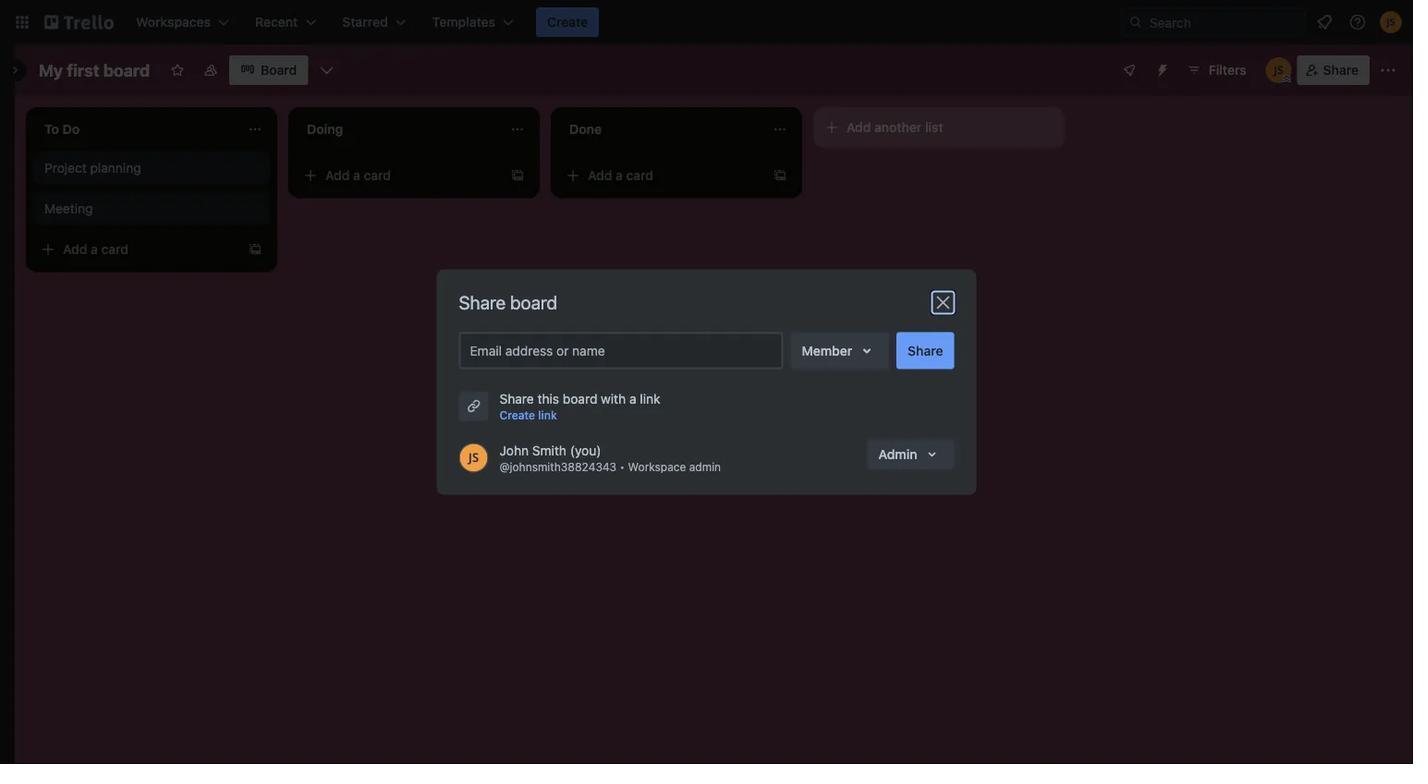 Task type: locate. For each thing, give the bounding box(es) containing it.
add a card button
[[296, 161, 503, 190], [558, 161, 766, 190], [33, 235, 240, 264]]

add a card for add a card button corresponding to create from template… icon
[[588, 168, 654, 183]]

board inside text field
[[103, 60, 150, 80]]

card
[[364, 168, 391, 183], [626, 168, 654, 183], [101, 242, 129, 257]]

member button
[[791, 332, 890, 369]]

member
[[802, 343, 853, 358]]

1 vertical spatial create from template… image
[[248, 242, 263, 257]]

john smith (johnsmith38824343) image right "filters"
[[1266, 57, 1292, 83]]

open information menu image
[[1349, 13, 1368, 31]]

Email address or name text field
[[470, 338, 780, 364]]

create from template… image
[[510, 168, 525, 183], [248, 242, 263, 257]]

@johnsmith38824343
[[500, 461, 617, 474]]

0 horizontal spatial add a card
[[63, 242, 129, 257]]

board link
[[229, 55, 308, 85]]

add another list button
[[814, 107, 1065, 148]]

create
[[547, 14, 588, 30], [500, 409, 535, 422]]

0 horizontal spatial link
[[538, 409, 557, 422]]

share this board with a link create link
[[500, 391, 661, 422]]

board
[[103, 60, 150, 80], [510, 292, 558, 313], [563, 391, 598, 406]]

2 horizontal spatial board
[[563, 391, 598, 406]]

add a card
[[325, 168, 391, 183], [588, 168, 654, 183], [63, 242, 129, 257]]

Board name text field
[[30, 55, 159, 85]]

a
[[353, 168, 360, 183], [616, 168, 623, 183], [91, 242, 98, 257], [630, 391, 637, 406]]

workspace visible image
[[204, 63, 218, 78]]

search image
[[1129, 15, 1144, 30]]

share button down 0 notifications icon
[[1298, 55, 1370, 85]]

1 horizontal spatial link
[[640, 391, 661, 406]]

my first board
[[39, 60, 150, 80]]

a for the topmost create from template… image's add a card button
[[353, 168, 360, 183]]

link down this
[[538, 409, 557, 422]]

1 horizontal spatial create from template… image
[[510, 168, 525, 183]]

first
[[67, 60, 99, 80]]

add
[[847, 120, 871, 135], [325, 168, 350, 183], [588, 168, 613, 183], [63, 242, 87, 257]]

0 horizontal spatial share button
[[897, 332, 955, 369]]

create from template… image
[[773, 168, 788, 183]]

automation image
[[1148, 55, 1174, 81]]

0 vertical spatial board
[[103, 60, 150, 80]]

Search field
[[1144, 8, 1306, 36]]

meeting
[[44, 201, 93, 216]]

0 horizontal spatial john smith (johnsmith38824343) image
[[459, 443, 489, 473]]

1 horizontal spatial add a card
[[325, 168, 391, 183]]

a for add a card button corresponding to create from template… icon
[[616, 168, 623, 183]]

2 horizontal spatial add a card button
[[558, 161, 766, 190]]

0 horizontal spatial add a card button
[[33, 235, 240, 264]]

1 horizontal spatial card
[[364, 168, 391, 183]]

1 vertical spatial link
[[538, 409, 557, 422]]

add a card button for create from template… image to the left
[[33, 235, 240, 264]]

primary element
[[0, 0, 1414, 44]]

share
[[1324, 62, 1359, 78], [459, 292, 506, 313], [908, 343, 944, 358], [500, 391, 534, 406]]

2 vertical spatial board
[[563, 391, 598, 406]]

board
[[261, 62, 297, 78]]

0 horizontal spatial board
[[103, 60, 150, 80]]

1 vertical spatial create
[[500, 409, 535, 422]]

1 horizontal spatial create
[[547, 14, 588, 30]]

share button
[[1298, 55, 1370, 85], [897, 332, 955, 369]]

admin
[[689, 461, 721, 474]]

board inside share this board with a link create link
[[563, 391, 598, 406]]

john smith (johnsmith38824343) image left "john"
[[459, 443, 489, 473]]

1 horizontal spatial add a card button
[[296, 161, 503, 190]]

0 vertical spatial share button
[[1298, 55, 1370, 85]]

(you)
[[570, 443, 601, 458]]

share button down close icon
[[897, 332, 955, 369]]

2 horizontal spatial add a card
[[588, 168, 654, 183]]

john smith (johnsmith38824343) image
[[1266, 57, 1292, 83], [459, 443, 489, 473]]

1 vertical spatial board
[[510, 292, 558, 313]]

create inside button
[[547, 14, 588, 30]]

create button
[[536, 7, 599, 37]]

add a card for the topmost create from template… image's add a card button
[[325, 168, 391, 183]]

john smith (johnsmith38824343) image
[[1380, 11, 1403, 33]]

meeting link
[[44, 200, 259, 218]]

0 horizontal spatial create from template… image
[[248, 242, 263, 257]]

0 horizontal spatial card
[[101, 242, 129, 257]]

link
[[640, 391, 661, 406], [538, 409, 557, 422]]

2 horizontal spatial card
[[626, 168, 654, 183]]

link right with
[[640, 391, 661, 406]]

0 vertical spatial link
[[640, 391, 661, 406]]

0 horizontal spatial create
[[500, 409, 535, 422]]

board for first
[[103, 60, 150, 80]]

planning
[[90, 160, 141, 176]]

share board
[[459, 292, 558, 313]]

share inside share this board with a link create link
[[500, 391, 534, 406]]

0 vertical spatial create from template… image
[[510, 168, 525, 183]]

0 vertical spatial create
[[547, 14, 588, 30]]

admin
[[879, 447, 918, 462]]

board for this
[[563, 391, 598, 406]]

0 vertical spatial john smith (johnsmith38824343) image
[[1266, 57, 1292, 83]]

create inside share this board with a link create link
[[500, 409, 535, 422]]

this
[[538, 391, 559, 406]]



Task type: vqa. For each thing, say whether or not it's contained in the screenshot.
My
yes



Task type: describe. For each thing, give the bounding box(es) containing it.
a for add a card button associated with create from template… image to the left
[[91, 242, 98, 257]]

1 horizontal spatial share button
[[1298, 55, 1370, 85]]

customize views image
[[317, 61, 336, 80]]

•
[[620, 461, 625, 474]]

project
[[44, 160, 87, 176]]

my
[[39, 60, 63, 80]]

1 horizontal spatial board
[[510, 292, 558, 313]]

another
[[875, 120, 922, 135]]

admin button
[[868, 440, 955, 469]]

a inside share this board with a link create link
[[630, 391, 637, 406]]

1 vertical spatial share button
[[897, 332, 955, 369]]

filters
[[1209, 62, 1247, 78]]

add a card button for create from template… icon
[[558, 161, 766, 190]]

1 horizontal spatial john smith (johnsmith38824343) image
[[1266, 57, 1292, 83]]

john smith (you) @johnsmith38824343 • workspace admin
[[500, 443, 721, 474]]

create link button
[[500, 406, 557, 425]]

smith
[[532, 443, 567, 458]]

list
[[926, 120, 944, 135]]

john
[[500, 443, 529, 458]]

add a card for add a card button associated with create from template… image to the left
[[63, 242, 129, 257]]

project planning
[[44, 160, 141, 176]]

star or unstar board image
[[170, 63, 185, 78]]

0 notifications image
[[1314, 11, 1336, 33]]

workspace
[[628, 461, 686, 474]]

filters button
[[1181, 55, 1253, 85]]

close image
[[932, 292, 955, 314]]

add a card button for the topmost create from template… image
[[296, 161, 503, 190]]

project planning link
[[44, 159, 259, 178]]

with
[[601, 391, 626, 406]]

power ups image
[[1122, 63, 1137, 78]]

add another list
[[847, 120, 944, 135]]

add inside button
[[847, 120, 871, 135]]

show menu image
[[1380, 61, 1398, 80]]

1 vertical spatial john smith (johnsmith38824343) image
[[459, 443, 489, 473]]



